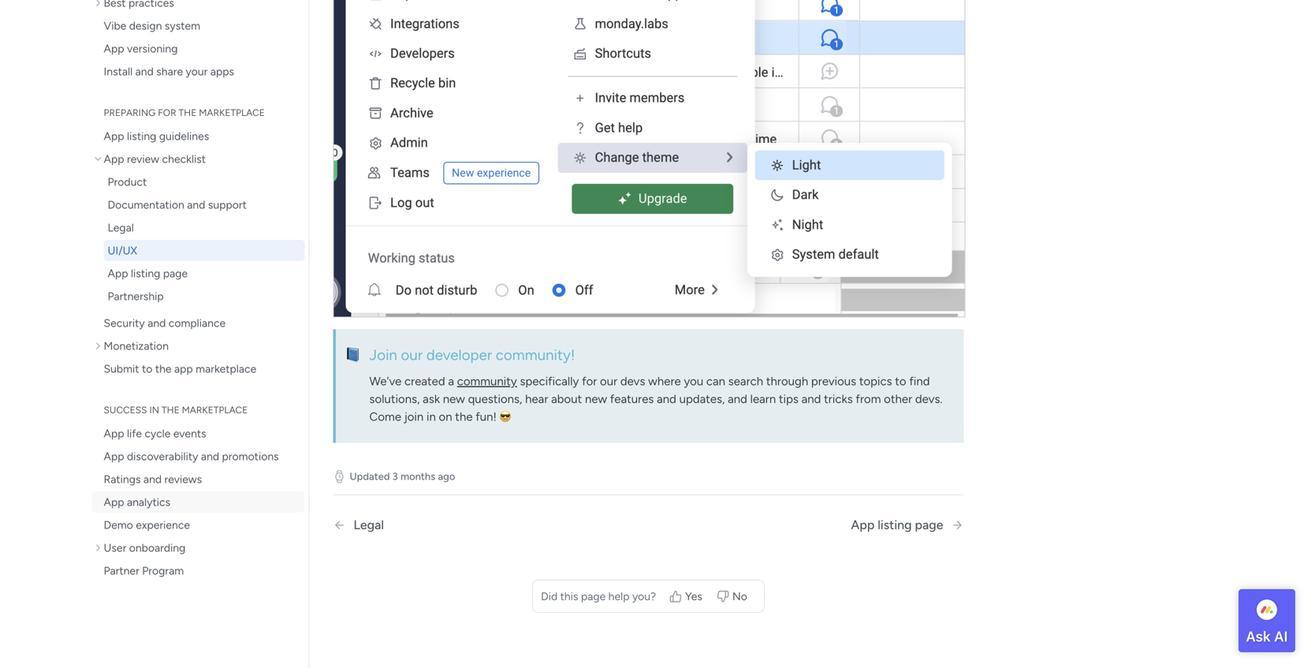 Task type: vqa. For each thing, say whether or not it's contained in the screenshot.
with inside the "If your app includes a workspace template, please include a monday doc that acts as a "Get Started" guide. The doc should provide the user with helpful information about the app and the different boards inside the WS template."
no



Task type: locate. For each thing, give the bounding box(es) containing it.
help
[[609, 590, 630, 603]]

show subpages for user onboarding image
[[96, 542, 104, 553]]

about
[[551, 392, 582, 406]]

app for app versioning link on the left
[[104, 42, 124, 55]]

new
[[443, 392, 465, 406], [585, 392, 607, 406]]

features
[[610, 392, 654, 406]]

devs
[[621, 374, 646, 389]]

legal right arrow left2 image
[[354, 517, 384, 532]]

0 horizontal spatial page
[[163, 267, 188, 280]]

1 vertical spatial marketplace
[[196, 362, 257, 375]]

to down monetization
[[142, 362, 153, 375]]

demo experience
[[104, 518, 190, 532]]

show subpages for best practices image
[[96, 0, 104, 8]]

preparing for the marketplace
[[104, 107, 265, 118]]

app for the top app listing page link
[[108, 267, 128, 280]]

the
[[179, 107, 197, 118], [155, 362, 172, 375], [162, 404, 180, 416], [455, 410, 473, 424]]

the up cycle on the bottom
[[162, 404, 180, 416]]

1 horizontal spatial legal link
[[333, 517, 604, 533]]

1 vertical spatial legal link
[[333, 517, 604, 533]]

the for for
[[179, 107, 197, 118]]

ratings and reviews link
[[92, 469, 305, 490]]

and down product link
[[187, 198, 205, 211]]

2 vertical spatial page
[[581, 590, 606, 603]]

listing up review
[[127, 129, 156, 143]]

app versioning
[[104, 42, 178, 55]]

app listing page up partnership
[[108, 267, 188, 280]]

page
[[163, 267, 188, 280], [915, 517, 944, 532], [581, 590, 606, 603]]

did this page help you?
[[541, 590, 656, 603]]

partner program link
[[92, 560, 305, 581]]

our right join
[[401, 346, 423, 364]]

vibe design system
[[104, 19, 200, 32]]

arrow left2 image
[[333, 519, 346, 531]]

1 vertical spatial app listing page link
[[851, 517, 964, 533]]

for up app listing guidelines
[[158, 107, 176, 118]]

1 horizontal spatial for
[[582, 374, 597, 389]]

app life cycle events link
[[92, 423, 305, 444]]

app inside "link"
[[104, 495, 124, 509]]

the right on
[[455, 410, 473, 424]]

new down a
[[443, 392, 465, 406]]

for inside specifically for our devs where you can search through previous topics to find solutions, ask new questions, hear about new features and updates, and learn tips and tricks from other devs. come join in on the fun! 😎
[[582, 374, 597, 389]]

devs.
[[916, 392, 943, 406]]

1 horizontal spatial to
[[895, 374, 907, 389]]

marketplace up app listing guidelines link
[[199, 107, 265, 118]]

ask
[[423, 392, 440, 406]]

ask ai button
[[1239, 589, 1296, 652]]

app listing page link
[[104, 263, 305, 284], [851, 517, 964, 533]]

0 vertical spatial legal
[[108, 221, 134, 234]]

1 vertical spatial legal
[[354, 517, 384, 532]]

and down app versioning
[[135, 65, 154, 78]]

partner
[[104, 564, 139, 577]]

can
[[707, 374, 726, 389]]

ui/ux link
[[104, 240, 305, 261]]

legal link down ago
[[333, 517, 604, 533]]

app discoverability and promotions link
[[92, 446, 305, 467]]

yes
[[686, 590, 703, 603]]

0 horizontal spatial for
[[158, 107, 176, 118]]

0 vertical spatial for
[[158, 107, 176, 118]]

our left devs at bottom
[[600, 374, 618, 389]]

the inside specifically for our devs where you can search through previous topics to find solutions, ask new questions, hear about new features and updates, and learn tips and tricks from other devs. come join in on the fun! 😎
[[455, 410, 473, 424]]

your
[[186, 65, 208, 78]]

0 horizontal spatial legal link
[[104, 217, 305, 238]]

for up about
[[582, 374, 597, 389]]

hear
[[525, 392, 548, 406]]

app for rightmost app listing page link
[[851, 517, 875, 532]]

in
[[149, 404, 159, 416], [427, 410, 436, 424]]

analytics
[[127, 495, 170, 509]]

on
[[439, 410, 452, 424]]

submit to the app marketplace
[[104, 362, 257, 375]]

ratings
[[104, 472, 141, 486]]

app review checklist link
[[92, 148, 305, 170]]

for for preparing
[[158, 107, 176, 118]]

1492 image
[[333, 0, 966, 317]]

listing up partnership
[[131, 267, 160, 280]]

page inside pagination controls element
[[915, 517, 944, 532]]

events
[[173, 427, 206, 440]]

1 new from the left
[[443, 392, 465, 406]]

page right this
[[581, 590, 606, 603]]

cycle
[[145, 427, 171, 440]]

1 vertical spatial our
[[600, 374, 618, 389]]

0 vertical spatial listing
[[127, 129, 156, 143]]

listing left arrow right2 icon
[[878, 517, 912, 532]]

join our developer community!
[[370, 346, 575, 364]]

marketplace down monetization link
[[196, 362, 257, 375]]

0 vertical spatial marketplace
[[199, 107, 265, 118]]

success
[[104, 404, 147, 416]]

to
[[142, 362, 153, 375], [895, 374, 907, 389]]

marketplace up the app life cycle events link
[[182, 404, 248, 416]]

0 horizontal spatial app listing page
[[108, 267, 188, 280]]

1 vertical spatial app listing page
[[851, 517, 944, 532]]

install and share your apps
[[104, 65, 234, 78]]

app listing page for the top app listing page link
[[108, 267, 188, 280]]

1 horizontal spatial new
[[585, 392, 607, 406]]

no button
[[711, 585, 756, 608]]

legal up ui/ux
[[108, 221, 134, 234]]

product
[[108, 175, 147, 189]]

1 vertical spatial listing
[[131, 267, 160, 280]]

0 horizontal spatial legal
[[108, 221, 134, 234]]

versioning
[[127, 42, 178, 55]]

1 horizontal spatial app listing page link
[[851, 517, 964, 533]]

checklist
[[162, 152, 206, 166]]

1 horizontal spatial in
[[427, 410, 436, 424]]

app inside pagination controls element
[[851, 517, 875, 532]]

0 horizontal spatial our
[[401, 346, 423, 364]]

you?
[[633, 590, 656, 603]]

page for the top app listing page link
[[163, 267, 188, 280]]

page for rightmost app listing page link
[[915, 517, 944, 532]]

through
[[767, 374, 809, 389]]

we've
[[370, 374, 402, 389]]

app life cycle events
[[104, 427, 206, 440]]

to inside specifically for our devs where you can search through previous topics to find solutions, ask new questions, hear about new features and updates, and learn tips and tricks from other devs. come join in on the fun! 😎
[[895, 374, 907, 389]]

and down search
[[728, 392, 748, 406]]

and down the where
[[657, 392, 677, 406]]

new right about
[[585, 392, 607, 406]]

app analytics link
[[92, 491, 305, 513]]

2 horizontal spatial page
[[915, 517, 944, 532]]

0 horizontal spatial new
[[443, 392, 465, 406]]

page left arrow right2 icon
[[915, 517, 944, 532]]

our inside specifically for our devs where you can search through previous topics to find solutions, ask new questions, hear about new features and updates, and learn tips and tricks from other devs. come join in on the fun! 😎
[[600, 374, 618, 389]]

1 vertical spatial for
[[582, 374, 597, 389]]

2 vertical spatial listing
[[878, 517, 912, 532]]

legal
[[108, 221, 134, 234], [354, 517, 384, 532]]

security and compliance link
[[92, 312, 305, 334]]

legal link down "documentation and support" link
[[104, 217, 305, 238]]

0 horizontal spatial app listing page link
[[104, 263, 305, 284]]

you
[[684, 374, 704, 389]]

hide subpages for app review checklist image
[[93, 157, 104, 164]]

compliance
[[169, 316, 226, 330]]

ui/ux
[[108, 244, 137, 257]]

and right tips
[[802, 392, 821, 406]]

pagination controls element
[[333, 502, 964, 548]]

for for specifically
[[582, 374, 597, 389]]

1 horizontal spatial legal
[[354, 517, 384, 532]]

2 vertical spatial marketplace
[[182, 404, 248, 416]]

app analytics
[[104, 495, 170, 509]]

listing
[[127, 129, 156, 143], [131, 267, 160, 280], [878, 517, 912, 532]]

ago
[[438, 470, 455, 483]]

listing inside pagination controls element
[[878, 517, 912, 532]]

monetization link
[[92, 335, 305, 357]]

app listing page left arrow right2 icon
[[851, 517, 944, 532]]

the left app
[[155, 362, 172, 375]]

we've created a community
[[370, 374, 517, 389]]

join
[[404, 410, 424, 424]]

app listing guidelines
[[104, 129, 209, 143]]

app listing page inside pagination controls element
[[851, 517, 944, 532]]

did
[[541, 590, 558, 603]]

in up app life cycle events in the bottom left of the page
[[149, 404, 159, 416]]

previous
[[812, 374, 857, 389]]

1 vertical spatial page
[[915, 517, 944, 532]]

app listing guidelines link
[[92, 125, 305, 147]]

app listing page for rightmost app listing page link
[[851, 517, 944, 532]]

in left on
[[427, 410, 436, 424]]

app discoverability and promotions
[[104, 450, 279, 463]]

0 vertical spatial page
[[163, 267, 188, 280]]

and up analytics
[[143, 472, 162, 486]]

0 horizontal spatial to
[[142, 362, 153, 375]]

the up guidelines
[[179, 107, 197, 118]]

updated
[[350, 470, 390, 483]]

specifically for our devs where you can search through previous topics to find solutions, ask new questions, hear about new features and updates, and learn tips and tricks from other devs. come join in on the fun! 😎
[[370, 374, 943, 424]]

user onboarding link
[[92, 537, 305, 558]]

legal inside pagination controls element
[[354, 517, 384, 532]]

1 horizontal spatial our
[[600, 374, 618, 389]]

app for app listing guidelines link
[[104, 129, 124, 143]]

page up the partnership "link"
[[163, 267, 188, 280]]

to up other
[[895, 374, 907, 389]]

arrow right2 image
[[952, 519, 964, 531]]

marketplace for app life cycle events
[[182, 404, 248, 416]]

0 vertical spatial app listing page
[[108, 267, 188, 280]]

1 horizontal spatial app listing page
[[851, 517, 944, 532]]



Task type: describe. For each thing, give the bounding box(es) containing it.
search
[[729, 374, 764, 389]]

install and share your apps link
[[92, 61, 305, 82]]

topics
[[860, 374, 893, 389]]

share
[[156, 65, 183, 78]]

app for app analytics "link"
[[104, 495, 124, 509]]

solutions,
[[370, 392, 420, 406]]

app for the app life cycle events link
[[104, 427, 124, 440]]

ask
[[1247, 628, 1271, 645]]

tips
[[779, 392, 799, 406]]

tricks
[[824, 392, 853, 406]]

📘
[[345, 346, 360, 364]]

a
[[448, 374, 454, 389]]

developer
[[427, 346, 492, 364]]

no
[[733, 590, 748, 603]]

specifically
[[520, 374, 579, 389]]

marketplace for app listing guidelines
[[199, 107, 265, 118]]

user onboarding
[[104, 541, 186, 554]]

life
[[127, 427, 142, 440]]

and down the app life cycle events link
[[201, 450, 219, 463]]

listing for the top app listing page link
[[131, 267, 160, 280]]

program
[[142, 564, 184, 577]]

yes button
[[664, 585, 711, 608]]

3
[[393, 470, 398, 483]]

demo experience link
[[92, 514, 305, 536]]

updates,
[[680, 392, 725, 406]]

listing for app listing guidelines link
[[127, 129, 156, 143]]

2 new from the left
[[585, 392, 607, 406]]

fun!
[[476, 410, 497, 424]]

documentation and support link
[[104, 194, 305, 215]]

user
[[104, 541, 126, 554]]

guidelines
[[159, 129, 209, 143]]

vibe design system link
[[92, 15, 305, 36]]

months
[[401, 470, 436, 483]]

the for to
[[155, 362, 172, 375]]

questions,
[[468, 392, 522, 406]]

community!
[[496, 346, 575, 364]]

documentation
[[108, 198, 184, 211]]

partner program
[[104, 564, 184, 577]]

monetization
[[104, 339, 169, 353]]

find
[[910, 374, 930, 389]]

support
[[208, 198, 247, 211]]

1 horizontal spatial page
[[581, 590, 606, 603]]

ai
[[1275, 628, 1288, 645]]

apps
[[210, 65, 234, 78]]

learn
[[751, 392, 776, 406]]

thumbs up 2 image
[[670, 590, 682, 603]]

security
[[104, 316, 145, 330]]

0 vertical spatial legal link
[[104, 217, 305, 238]]

other
[[884, 392, 913, 406]]

app
[[174, 362, 193, 375]]

app for app discoverability and promotions link
[[104, 450, 124, 463]]

0 vertical spatial our
[[401, 346, 423, 364]]

security and compliance
[[104, 316, 226, 330]]

😎
[[500, 410, 512, 424]]

design
[[129, 19, 162, 32]]

product link
[[104, 171, 305, 192]]

submit to the app marketplace link
[[92, 358, 305, 379]]

app review checklist
[[104, 152, 206, 166]]

in inside specifically for our devs where you can search through previous topics to find solutions, ask new questions, hear about new features and updates, and learn tips and tricks from other devs. come join in on the fun! 😎
[[427, 410, 436, 424]]

review
[[127, 152, 159, 166]]

partnership
[[108, 289, 164, 303]]

come
[[370, 410, 401, 424]]

watch image
[[333, 470, 346, 483]]

legal link inside pagination controls element
[[333, 517, 604, 533]]

created
[[405, 374, 445, 389]]

where
[[648, 374, 681, 389]]

thumbs down1 image
[[717, 590, 730, 603]]

experience
[[136, 518, 190, 532]]

success in the marketplace
[[104, 404, 248, 416]]

reviews
[[164, 472, 202, 486]]

app versioning link
[[92, 38, 305, 59]]

show subpages for monetization image
[[96, 340, 104, 351]]

and up monetization
[[148, 316, 166, 330]]

submit
[[104, 362, 139, 375]]

demo
[[104, 518, 133, 532]]

system
[[165, 19, 200, 32]]

0 horizontal spatial in
[[149, 404, 159, 416]]

listing for rightmost app listing page link
[[878, 517, 912, 532]]

this
[[560, 590, 579, 603]]

discoverability
[[127, 450, 198, 463]]

install
[[104, 65, 133, 78]]

join
[[370, 346, 397, 364]]

and inside 'link'
[[135, 65, 154, 78]]

0 vertical spatial app listing page link
[[104, 263, 305, 284]]

onboarding
[[129, 541, 186, 554]]

vibe
[[104, 19, 126, 32]]

documentation and support
[[108, 198, 247, 211]]

community
[[457, 374, 517, 389]]

the for in
[[162, 404, 180, 416]]

updated 3 months ago
[[350, 470, 455, 483]]

ask ai
[[1247, 628, 1288, 645]]

project logo image
[[1255, 597, 1280, 622]]



